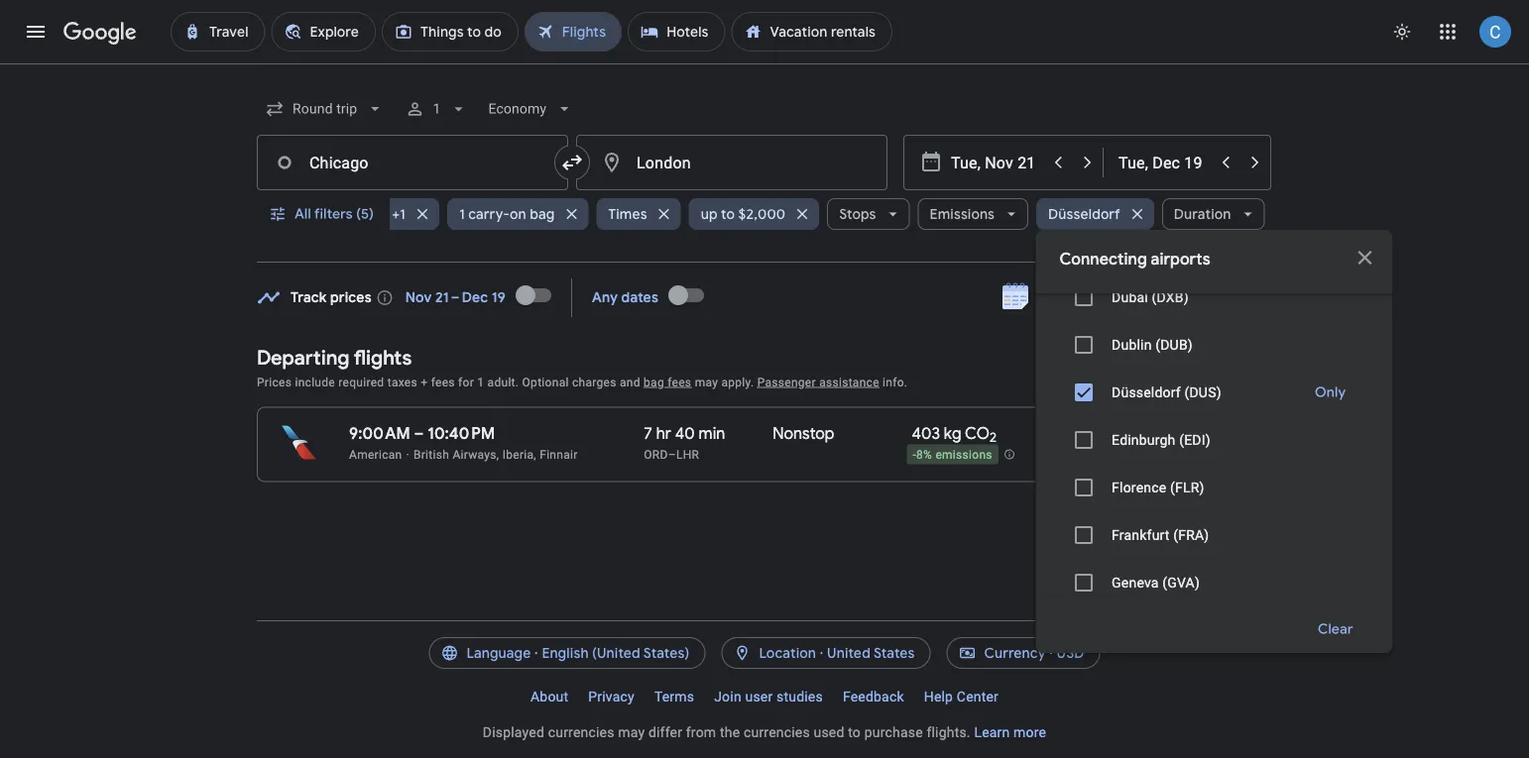 Task type: describe. For each thing, give the bounding box(es) containing it.
prices include required taxes + fees for 1 adult. optional charges and bag fees may apply. passenger assistance
[[257, 375, 880, 389]]

join
[[714, 689, 742, 705]]

kg
[[944, 424, 962, 444]]

sort
[[1190, 373, 1218, 391]]

dubai
[[1112, 289, 1148, 306]]

on
[[509, 205, 526, 223]]

finnair
[[540, 448, 578, 462]]

all
[[295, 205, 311, 223]]

1 fees from the left
[[431, 375, 455, 389]]

center
[[957, 689, 999, 705]]

english
[[542, 645, 589, 663]]

edinburgh (edi)
[[1112, 432, 1210, 448]]

united states
[[827, 645, 915, 663]]

none search field containing connecting airports
[[257, 85, 1393, 654]]

1 currencies from the left
[[548, 725, 615, 741]]

date grid button
[[988, 279, 1117, 314]]

+
[[421, 375, 428, 389]]

(edi)
[[1179, 432, 1210, 448]]

0 horizontal spatial –
[[414, 424, 424, 444]]

learn
[[975, 725, 1010, 741]]

include
[[295, 375, 335, 389]]

Return text field
[[1119, 136, 1210, 189]]

states)
[[644, 645, 690, 663]]

sort by: button
[[1182, 364, 1273, 400]]

times button
[[596, 190, 681, 238]]

british
[[414, 448, 449, 462]]

(flr)
[[1170, 480, 1204, 496]]

frankfurt
[[1112, 527, 1170, 544]]

airports
[[1151, 249, 1211, 270]]

assistance
[[819, 375, 880, 389]]

-8% emissions
[[913, 449, 993, 462]]

nonstop flight. element
[[773, 424, 835, 447]]

date
[[1040, 288, 1071, 306]]

change appearance image
[[1379, 8, 1426, 56]]

find the best price region
[[257, 272, 1273, 330]]

english (united states)
[[542, 645, 690, 663]]

any dates
[[592, 289, 659, 307]]

(gva)
[[1162, 575, 1200, 591]]

join user studies link
[[704, 681, 833, 713]]

only for düsseldorf (dus)
[[1315, 384, 1346, 402]]

total duration 7 hr 40 min. element
[[644, 424, 773, 447]]

$845
[[1155, 424, 1192, 444]]

optional
[[522, 375, 569, 389]]

more
[[1014, 725, 1047, 741]]

main menu image
[[24, 20, 48, 44]]

sort by:
[[1190, 373, 1241, 391]]

for
[[458, 375, 474, 389]]

loading results progress bar
[[0, 63, 1530, 67]]

about link
[[521, 681, 579, 713]]

(fra)
[[1173, 527, 1209, 544]]

flights.
[[927, 725, 971, 741]]

prices
[[257, 375, 292, 389]]

-
[[913, 449, 917, 462]]

filters
[[314, 205, 353, 223]]

+1
[[392, 205, 405, 223]]

oneworld +1 button
[[311, 190, 439, 238]]

1 carry-on bag button
[[447, 190, 588, 238]]

geneva
[[1112, 575, 1159, 591]]

charges
[[572, 375, 617, 389]]

states
[[874, 645, 915, 663]]

Departure text field
[[951, 136, 1043, 189]]

price graph
[[1177, 288, 1253, 306]]

clear
[[1318, 621, 1354, 639]]

all filters (5)
[[295, 205, 374, 223]]

2 currencies from the left
[[744, 725, 810, 741]]

emissions
[[930, 205, 995, 223]]

ord
[[644, 448, 668, 462]]

taxes
[[388, 375, 418, 389]]

8%
[[917, 449, 933, 462]]

usd
[[1057, 645, 1085, 663]]

about
[[531, 689, 569, 705]]

düsseldorf for düsseldorf
[[1048, 205, 1120, 223]]

price graph button
[[1126, 279, 1269, 314]]

nov 21 – dec 19
[[406, 289, 506, 307]]

join user studies
[[714, 689, 823, 705]]

feedback
[[843, 689, 904, 705]]

Departure time: 9:00 AM. text field
[[349, 424, 410, 444]]

7 hr 40 min ord – lhr
[[644, 424, 726, 462]]

up
[[701, 205, 717, 223]]

min
[[699, 424, 726, 444]]

required
[[339, 375, 384, 389]]



Task type: locate. For each thing, give the bounding box(es) containing it.
currencies down privacy link
[[548, 725, 615, 741]]

2 vertical spatial 1
[[477, 375, 484, 389]]

privacy
[[588, 689, 635, 705]]

1 vertical spatial bag
[[644, 375, 665, 389]]

1 vertical spatial düsseldorf
[[1112, 384, 1181, 401]]

$845 round trip
[[1138, 424, 1192, 463]]

2 horizontal spatial 1
[[477, 375, 484, 389]]

and
[[620, 375, 641, 389]]

track
[[291, 289, 327, 307]]

passenger
[[758, 375, 816, 389]]

help center link
[[914, 681, 1009, 713]]

10:40 pm
[[428, 424, 495, 444]]

learn more link
[[975, 725, 1047, 741]]

1
[[433, 101, 441, 117], [459, 205, 464, 223], [477, 375, 484, 389]]

1 vertical spatial may
[[618, 725, 645, 741]]

stops
[[839, 205, 876, 223]]

1 for 1 carry-on bag
[[459, 205, 464, 223]]

learn more about tracked prices image
[[376, 289, 394, 307]]

graph
[[1214, 288, 1253, 306]]

0 vertical spatial düsseldorf
[[1048, 205, 1120, 223]]

passenger assistance button
[[758, 375, 880, 389]]

403
[[912, 424, 940, 444]]

1 horizontal spatial currencies
[[744, 725, 810, 741]]

to
[[721, 205, 735, 223], [848, 725, 861, 741]]

1 vertical spatial to
[[848, 725, 861, 741]]

0 vertical spatial may
[[695, 375, 718, 389]]

0 vertical spatial to
[[721, 205, 735, 223]]

frankfurt (fra)
[[1112, 527, 1209, 544]]

swap origin and destination. image
[[560, 151, 584, 175]]

– down hr
[[668, 448, 676, 462]]

düsseldorf inside popup button
[[1048, 205, 1120, 223]]

None text field
[[257, 135, 568, 190], [576, 135, 888, 190], [257, 135, 568, 190], [576, 135, 888, 190]]

Arrival time: 10:40 PM. text field
[[428, 424, 495, 444]]

from
[[686, 725, 717, 741]]

2 only button from the top
[[1291, 369, 1370, 417]]

1 horizontal spatial bag
[[644, 375, 665, 389]]

1 horizontal spatial –
[[668, 448, 676, 462]]

departing flights main content
[[257, 272, 1273, 498]]

terms
[[655, 689, 695, 705]]

1 vertical spatial –
[[668, 448, 676, 462]]

0 vertical spatial –
[[414, 424, 424, 444]]

price
[[1177, 288, 1211, 306]]

to inside popup button
[[721, 205, 735, 223]]

may
[[695, 375, 718, 389], [618, 725, 645, 741]]

flights
[[354, 345, 412, 371]]

close dialog image
[[1354, 246, 1377, 270]]

(dxb)
[[1152, 289, 1189, 306]]

privacy link
[[579, 681, 645, 713]]

terms link
[[645, 681, 704, 713]]

1 vertical spatial 1
[[459, 205, 464, 223]]

1 vertical spatial only
[[1315, 384, 1346, 402]]

(united
[[592, 645, 641, 663]]

airways,
[[453, 448, 499, 462]]

studies
[[777, 689, 823, 705]]

hr
[[656, 424, 671, 444]]

co
[[965, 424, 990, 444]]

by:
[[1221, 373, 1241, 391]]

to right up
[[721, 205, 735, 223]]

2 only from the top
[[1315, 384, 1346, 402]]

0 horizontal spatial 1
[[433, 101, 441, 117]]

1 for 1
[[433, 101, 441, 117]]

departing flights
[[257, 345, 412, 371]]

to right used
[[848, 725, 861, 741]]

1 only button from the top
[[1291, 274, 1370, 321]]

$2,000
[[738, 205, 785, 223]]

1 vertical spatial only button
[[1291, 369, 1370, 417]]

leaves o'hare international airport at 9:00 am on tuesday, november 21 and arrives at heathrow airport at 10:40 pm on tuesday, november 21. element
[[349, 424, 495, 444]]

0 horizontal spatial fees
[[431, 375, 455, 389]]

any
[[592, 289, 618, 307]]

0 vertical spatial only button
[[1291, 274, 1370, 321]]

apply.
[[722, 375, 754, 389]]

1 carry-on bag
[[459, 205, 554, 223]]

dubai (dxb)
[[1112, 289, 1189, 306]]

displayed currencies may differ from the currencies used to purchase flights. learn more
[[483, 725, 1047, 741]]

dublin (dub)
[[1112, 337, 1193, 353]]

0 vertical spatial bag
[[529, 205, 554, 223]]

date grid
[[1040, 288, 1101, 306]]

only button
[[1291, 274, 1370, 321], [1291, 369, 1370, 417]]

times
[[608, 205, 647, 223]]

clear button
[[1295, 606, 1377, 654]]

düsseldorf up connecting
[[1048, 205, 1120, 223]]

1 horizontal spatial may
[[695, 375, 718, 389]]

0 vertical spatial only
[[1315, 289, 1346, 307]]

None search field
[[257, 85, 1393, 654]]

0 horizontal spatial may
[[618, 725, 645, 741]]

dates
[[622, 289, 659, 307]]

bag right and
[[644, 375, 665, 389]]

9:00 am
[[349, 424, 410, 444]]

bag inside departing flights "main content"
[[644, 375, 665, 389]]

used
[[814, 725, 845, 741]]

düsseldorf for düsseldorf (dus)
[[1112, 384, 1181, 401]]

only button for dubai (dxb)
[[1291, 274, 1370, 321]]

bag inside popup button
[[529, 205, 554, 223]]

may inside departing flights "main content"
[[695, 375, 718, 389]]

– up british
[[414, 424, 424, 444]]

currencies down join user studies link
[[744, 725, 810, 741]]

1 inside departing flights "main content"
[[477, 375, 484, 389]]

(dub)
[[1155, 337, 1193, 353]]

0 vertical spatial 1
[[433, 101, 441, 117]]

2
[[990, 430, 997, 447]]

displayed
[[483, 725, 545, 741]]

currencies
[[548, 725, 615, 741], [744, 725, 810, 741]]

None field
[[257, 91, 393, 127], [480, 91, 582, 127], [257, 91, 393, 127], [480, 91, 582, 127]]

1 only from the top
[[1315, 289, 1346, 307]]

düsseldorf (dus)
[[1112, 384, 1221, 401]]

1 horizontal spatial fees
[[668, 375, 692, 389]]

dublin
[[1112, 337, 1152, 353]]

up to $2,000 button
[[689, 190, 819, 238]]

differ
[[649, 725, 683, 741]]

duration
[[1174, 205, 1231, 223]]

american
[[349, 448, 402, 462]]

lhr
[[676, 448, 700, 462]]

–
[[414, 424, 424, 444], [668, 448, 676, 462]]

all filters (5) button
[[257, 190, 390, 238]]

stops button
[[827, 190, 910, 238]]

adult.
[[488, 375, 519, 389]]

oneworld +1
[[323, 205, 405, 223]]

departing
[[257, 345, 350, 371]]

403 kg co 2
[[912, 424, 997, 447]]

language
[[467, 645, 531, 663]]

may left differ
[[618, 725, 645, 741]]

fees right and
[[668, 375, 692, 389]]

only for dubai (dxb)
[[1315, 289, 1346, 307]]

connecting
[[1060, 249, 1147, 270]]

1 horizontal spatial to
[[848, 725, 861, 741]]

845 US dollars text field
[[1155, 424, 1192, 444]]

7
[[644, 424, 653, 444]]

florence (flr)
[[1112, 480, 1204, 496]]

– inside 7 hr 40 min ord – lhr
[[668, 448, 676, 462]]

bag right on in the top of the page
[[529, 205, 554, 223]]

emissions
[[936, 449, 993, 462]]

carry-
[[468, 205, 509, 223]]

the
[[720, 725, 740, 741]]

40
[[675, 424, 695, 444]]

düsseldorf up edinburgh
[[1112, 384, 1181, 401]]

2 fees from the left
[[668, 375, 692, 389]]

bag fees button
[[644, 375, 692, 389]]

düsseldorf
[[1048, 205, 1120, 223], [1112, 384, 1181, 401]]

düsseldorf button
[[1036, 190, 1154, 238]]

1 horizontal spatial 1
[[459, 205, 464, 223]]

nov
[[406, 289, 432, 307]]

0 horizontal spatial currencies
[[548, 725, 615, 741]]

may left apply.
[[695, 375, 718, 389]]

only button for düsseldorf (dus)
[[1291, 369, 1370, 417]]

0 horizontal spatial to
[[721, 205, 735, 223]]

nonstop
[[773, 424, 835, 444]]

0 horizontal spatial bag
[[529, 205, 554, 223]]

connecting airports
[[1060, 249, 1211, 270]]

fees right +
[[431, 375, 455, 389]]

(5)
[[356, 205, 374, 223]]



Task type: vqa. For each thing, say whether or not it's contained in the screenshot.
search text box
no



